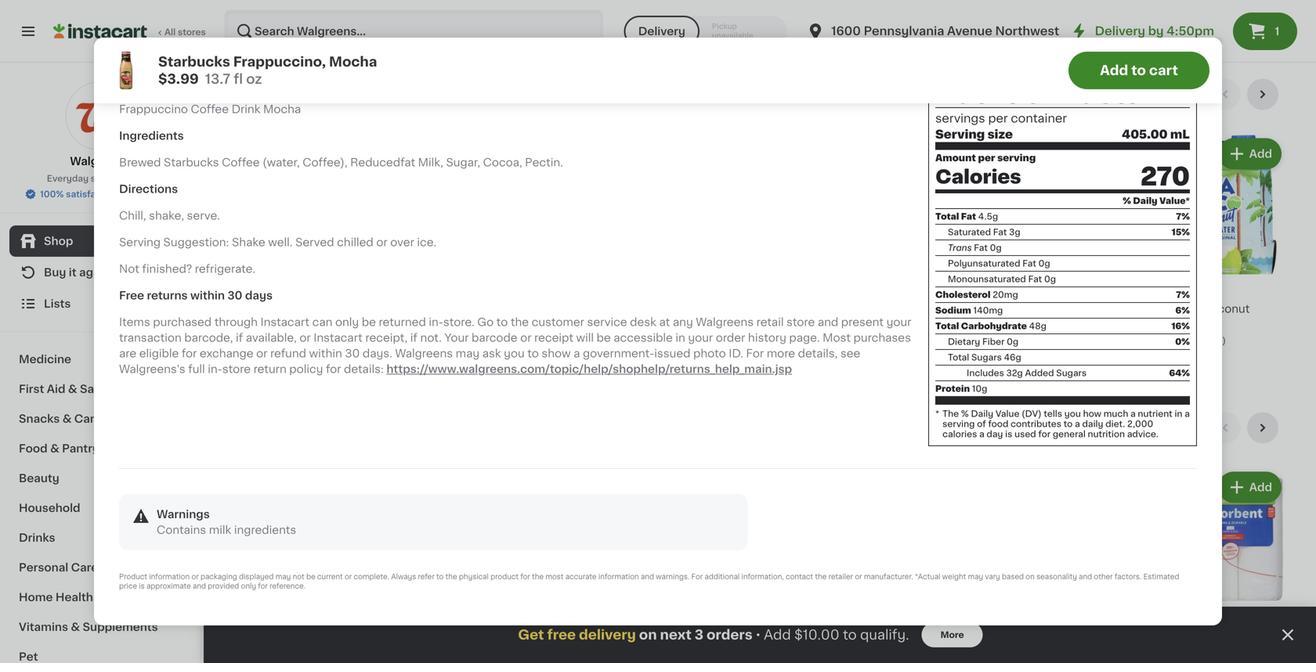 Task type: vqa. For each thing, say whether or not it's contained in the screenshot.
SAVE RECIPE
no



Task type: describe. For each thing, give the bounding box(es) containing it.
spend $45, save $7 for 8
[[695, 639, 781, 648]]

qualify.
[[860, 629, 909, 642]]

in inside * the % daily value (dv) tells you how much a nutrient in a serving of food contributes to a daily diet. 2,000 calories a day is used for general nutrition advice.
[[1175, 410, 1182, 418]]

contact
[[786, 574, 813, 581]]

1 horizontal spatial walgreens
[[395, 348, 453, 359]]

10
[[1154, 283, 1173, 299]]

free
[[547, 629, 576, 642]]

sleepright
[[387, 637, 447, 648]]

1600 pennsylvania avenue northwest button
[[806, 9, 1059, 53]]

shop
[[44, 236, 73, 247]]

fiber
[[982, 338, 1005, 346]]

2 horizontal spatial be
[[597, 333, 611, 344]]

5 for $ 5 00
[[244, 616, 255, 633]]

served
[[295, 237, 334, 248]]

frappuccino, for fl
[[233, 55, 326, 69]]

the left the most
[[532, 574, 544, 581]]

shake,
[[149, 210, 184, 221]]

cocoa,
[[483, 157, 522, 168]]

drink
[[232, 104, 260, 115]]

added
[[1025, 369, 1054, 377]]

much
[[1104, 410, 1128, 418]]

29 for 9
[[560, 617, 572, 626]]

personal
[[19, 562, 68, 573]]

the left retailer
[[815, 574, 827, 581]]

$ up angel
[[845, 617, 851, 626]]

fl down the present
[[872, 333, 878, 342]]

1 horizontal spatial be
[[362, 317, 376, 328]]

daily inside * the % daily value (dv) tells you how much a nutrient in a serving of food contributes to a daily diet. 2,000 calories a day is used for general nutrition advice.
[[971, 410, 993, 418]]

or left 'packaging' on the left of page
[[191, 574, 199, 581]]

directions
[[119, 184, 178, 195]]

13.7 inside starbucks frappuccino, mocha $3.99 13.7 fl oz
[[205, 72, 230, 86]]

pectin.
[[525, 157, 563, 168]]

all for (600+)
[[1132, 89, 1145, 100]]

12 x 12 fl oz • 2 options
[[842, 333, 939, 342]]

energy for monster energy juice monster mango loco 16 fl oz
[[739, 303, 778, 314]]

more
[[767, 348, 795, 359]]

ask
[[482, 348, 501, 359]]

fat up 19
[[1022, 259, 1036, 268]]

care
[[71, 562, 98, 573]]

and left other
[[1079, 574, 1092, 581]]

oz left 2
[[880, 333, 890, 342]]

days.
[[363, 348, 392, 359]]

see eligible items button inside item carousel region
[[235, 364, 374, 390]]

only inside product information or packaging displayed may not be current or complete. always refer to the physical product for the most accurate information and warnings. for additional information, contact the retailer or manufacturer. *actual weight may vary based on seasonality and other factors. estimated price is approximate and provided only for reference.
[[241, 583, 256, 590]]

or up refund
[[299, 333, 311, 344]]

spend $45, save $7 for 9
[[543, 639, 629, 648]]

& for snacks
[[62, 414, 72, 425]]

serving for serving suggestion: shake well. served chilled or over ice.
[[119, 237, 161, 248]]

monster energy rehab monster tea + lemonade
[[387, 303, 526, 330]]

ultra-
[[436, 653, 466, 663]]

1 vertical spatial your
[[688, 333, 713, 344]]

1 vertical spatial drinks
[[19, 533, 55, 544]]

includes 32g added sugars
[[967, 369, 1087, 377]]

& right aid
[[68, 384, 77, 395]]

view all (900+) link
[[1102, 420, 1197, 436]]

see
[[840, 348, 860, 359]]

$ inside $ 10 49
[[1149, 283, 1154, 292]]

chill, shake, serve.
[[119, 210, 220, 221]]

1 if from the left
[[236, 333, 243, 344]]

29 for 5
[[1167, 617, 1178, 626]]

16.9 inside aquafina purified drinking water 24 x 16.9 fl oz
[[559, 334, 577, 343]]

add inside treatment tracker modal dialog
[[764, 629, 791, 642]]

customer
[[532, 317, 584, 328]]

frappuccino, for oz
[[293, 319, 365, 330]]

spend for 8
[[695, 639, 724, 648]]

2 vertical spatial total
[[948, 353, 969, 362]]

ingredients
[[119, 131, 184, 142]]

or left receipt
[[520, 333, 531, 344]]

0 horizontal spatial walgreens
[[70, 156, 130, 167]]

fl inside monster energy rehab monster tea + lemonade 15.5 fl oz
[[1014, 334, 1020, 343]]

1 vertical spatial per
[[978, 154, 995, 163]]

lists link
[[9, 288, 190, 320]]

monster down 20mg
[[994, 303, 1040, 314]]

15.5 inside monster energy rehab monster tea + lemonade 15.5 fl oz
[[994, 334, 1011, 343]]

fl down not.
[[422, 349, 428, 358]]

only inside items purchased through instacart can only be returned in-store. go to the customer service desk at any walgreens retail store and present your transaction barcode, if available, or instacart receipt, if not. your barcode or receipt will be accessible in your order history page. most purchases are eligible for exchange or refund within 30 days. walgreens may ask you to show a government-issued photo id. for more details, see walgreens's full in-store return policy for details:
[[335, 317, 359, 328]]

0 vertical spatial within
[[190, 290, 225, 301]]

$ inside $ 5 00
[[238, 617, 244, 626]]

options
[[905, 333, 939, 342]]

not finished? refrigerate.
[[119, 264, 255, 275]]

$ inside $ 24 99
[[390, 617, 396, 626]]

$ down vary
[[997, 617, 1003, 626]]

within inside items purchased through instacart can only be returned in-store. go to the customer service desk at any walgreens retail store and present your transaction barcode, if available, or instacart receipt, if not. your barcode or receipt will be accessible in your order history page. most purchases are eligible for exchange or refund within 30 days. walgreens may ask you to show a government-issued photo id. for more details, see walgreens's full in-store return policy for details:
[[309, 348, 342, 359]]

oz down not.
[[430, 349, 440, 358]]

1600 pennsylvania avenue northwest
[[831, 25, 1059, 37]]

items purchased through instacart can only be returned in-store. go to the customer service desk at any walgreens retail store and present your transaction barcode, if available, or instacart receipt, if not. your barcode or receipt will be accessible in your order history page. most purchases are eligible for exchange or refund within 30 days. walgreens may ask you to show a government-issued photo id. for more details, see walgreens's full in-store return policy for details:
[[119, 317, 911, 375]]

sponsored badge image inside product group
[[690, 346, 738, 355]]

99 for starbucks frappuccino, mocha
[[256, 283, 268, 292]]

other
[[1094, 574, 1113, 581]]

serve.
[[187, 210, 220, 221]]

a up (900+)
[[1185, 410, 1190, 418]]

eligible inside item carousel region
[[279, 372, 320, 383]]

vary
[[985, 574, 1000, 581]]

view all (900+)
[[1102, 423, 1186, 433]]

• inside get free delivery on next 3 orders • add $10.00 to qualify.
[[756, 629, 761, 641]]

oz inside starbucks frappuccino, mocha $3.99 13.7 fl oz
[[246, 72, 262, 86]]

1 vertical spatial coffee
[[222, 157, 260, 168]]

https://www.walgreens.com/topic/help/shophelp/returns_help_main.jsp link
[[386, 364, 792, 375]]

you inside items purchased through instacart can only be returned in-store. go to the customer service desk at any walgreens retail store and present your transaction barcode, if available, or instacart receipt, if not. your barcode or receipt will be accessible in your order history page. most purchases are eligible for exchange or refund within 30 days. walgreens may ask you to show a government-issued photo id. for more details, see walgreens's full in-store return policy for details:
[[504, 348, 525, 359]]

add button inside product group
[[1219, 140, 1280, 168]]

stores
[[178, 28, 206, 36]]

add to cart
[[1100, 64, 1178, 77]]

and down 'packaging' on the left of page
[[193, 583, 206, 590]]

page.
[[789, 333, 820, 344]]

not
[[119, 264, 139, 275]]

reference.
[[270, 583, 305, 590]]

servings
[[935, 113, 985, 124]]

safety
[[80, 384, 117, 395]]

oz inside monster energy juice monster mango loco 16 fl oz
[[710, 334, 720, 343]]

sponsored badge image for 15.5 fl oz
[[994, 346, 1041, 355]]

13.7 inside starbucks frappuccino, mocha 13.7 fl oz
[[235, 350, 251, 359]]

issued
[[654, 348, 690, 359]]

buy it again link
[[9, 257, 190, 288]]

saturated fat 3g
[[948, 228, 1020, 236]]

you inside * the % daily value (dv) tells you how much a nutrient in a serving of food contributes to a daily diet. 2,000 calories a day is used for general nutrition advice.
[[1064, 410, 1081, 418]]

4.5g
[[978, 212, 998, 221]]

for right policy
[[326, 364, 341, 375]]

24 inside product group
[[396, 616, 418, 633]]

item carousel region containing drinks
[[235, 79, 1285, 400]]

16 inside monster energy juice monster mango loco 16 fl oz
[[690, 334, 700, 343]]

items
[[119, 317, 150, 328]]

the left physical at the bottom
[[445, 574, 457, 581]]

sodium
[[935, 306, 971, 315]]

more
[[940, 631, 964, 640]]

0 vertical spatial drinks link
[[235, 85, 292, 104]]

calories
[[935, 168, 1021, 186]]

product group containing 10
[[1145, 135, 1285, 359]]

0 vertical spatial daily
[[1133, 197, 1157, 205]]

a inside items purchased through instacart can only be returned in-store. go to the customer service desk at any walgreens retail store and present your transaction barcode, if available, or instacart receipt, if not. your barcode or receipt will be accessible in your order history page. most purchases are eligible for exchange or refund within 30 days. walgreens may ask you to show a government-issued photo id. for more details, see walgreens's full in-store return policy for details:
[[574, 348, 580, 359]]

1 vertical spatial 15.5
[[402, 349, 420, 358]]

monster up "any"
[[690, 303, 736, 314]]

to left show
[[527, 348, 539, 359]]

available,
[[246, 333, 297, 344]]

the inside items purchased through instacart can only be returned in-store. go to the customer service desk at any walgreens retail store and present your transaction barcode, if available, or instacart receipt, if not. your barcode or receipt will be accessible in your order history page. most purchases are eligible for exchange or refund within 30 days. walgreens may ask you to show a government-issued photo id. for more details, see walgreens's full in-store return policy for details:
[[511, 317, 529, 328]]

medicine
[[19, 354, 71, 365]]

see eligible items inside item carousel region
[[255, 372, 354, 383]]

order
[[716, 333, 745, 344]]

1 horizontal spatial see eligible items
[[710, 24, 810, 35]]

1 vertical spatial mocha
[[263, 104, 301, 115]]

0 horizontal spatial instacart
[[260, 317, 309, 328]]

mocha for starbucks frappuccino, mocha $3.99 13.7 fl oz
[[329, 55, 377, 69]]

1 vertical spatial starbucks
[[164, 157, 219, 168]]

405.00 ml
[[1122, 129, 1190, 140]]

2 horizontal spatial walgreens
[[696, 317, 754, 328]]

$ 24 99
[[390, 616, 431, 633]]

serving for serving size
[[935, 129, 985, 140]]

a up general
[[1075, 420, 1080, 428]]

1 $ 17 99 from the left
[[997, 616, 1033, 633]]

juice
[[781, 303, 811, 314]]

tea for monster energy rehab monster tea + lemonade
[[435, 319, 455, 330]]

dietary
[[948, 338, 980, 346]]

monster up the order
[[690, 319, 736, 330]]

of
[[977, 420, 986, 428]]

monster up not.
[[387, 319, 433, 330]]

orders
[[707, 629, 753, 642]]

$ 3 99
[[238, 283, 268, 299]]

to inside product information or packaging displayed may not be current or complete. always refer to the physical product for the most accurate information and warnings. for additional information, contact the retailer or manufacturer. *actual weight may vary based on seasonality and other factors. estimated price is approximate and provided only for reference.
[[436, 574, 444, 581]]

oz inside monster energy rehab monster tea + lemonade 15.5 fl oz
[[1022, 334, 1032, 343]]

all stores
[[165, 28, 206, 36]]

for up full
[[182, 348, 197, 359]]

2 17 from the left
[[851, 616, 868, 633]]

$ inside '$ 9 29'
[[542, 617, 547, 626]]

item carousel region containing 5
[[235, 412, 1285, 663]]

energy for monster energy rehab monster tea + lemonade
[[435, 303, 474, 314]]

trans fat 0g polyunsaturated fat 0g monounsaturated fat 0g
[[948, 244, 1056, 283]]

canada dry ginger ale
[[842, 303, 967, 314]]

1 information from the left
[[149, 574, 190, 581]]

19
[[1015, 283, 1025, 292]]

rehab for monster energy rehab monster tea + lemonade
[[477, 303, 513, 314]]

100% satisfaction guarantee
[[40, 190, 166, 199]]

100% satisfaction guarantee button
[[24, 185, 175, 201]]

snacks & candy
[[19, 414, 112, 425]]

0 vertical spatial %
[[1123, 197, 1131, 205]]

4 for 4 x 16.9 fl oz
[[1145, 349, 1151, 358]]

0%
[[1175, 338, 1190, 346]]

snacks & candy link
[[9, 404, 190, 434]]

product group containing monster energy juice monster mango loco
[[690, 135, 829, 359]]

amount
[[935, 154, 976, 163]]

16.9 inside product group
[[1161, 349, 1179, 358]]

(600+)
[[1148, 89, 1186, 100]]

tea for monster energy rehab monster tea + lemonade 15.5 fl oz
[[1042, 319, 1062, 330]]

serving inside * the % daily value (dv) tells you how much a nutrient in a serving of food contributes to a daily diet. 2,000 calories a day is used for general nutrition advice.
[[942, 420, 975, 428]]

product group containing 9
[[538, 469, 678, 663]]

1 vertical spatial store
[[787, 317, 815, 328]]

1 horizontal spatial instacart
[[314, 333, 363, 344]]

16 inside angel soft toilet paper, 16 mega rolls
[[842, 653, 854, 663]]

energy for monster energy rehab monster tea + lemonade 15.5 fl oz
[[1042, 303, 1081, 314]]

to right the 'go'
[[496, 317, 508, 328]]

view for view all (600+)
[[1102, 89, 1129, 100]]

food & pantry
[[19, 443, 99, 454]]

fat right $ 3 19
[[1028, 275, 1042, 283]]

day
[[987, 430, 1003, 439]]

(674)
[[1203, 336, 1226, 345]]

0 horizontal spatial may
[[276, 574, 291, 581]]

walgreens logo image
[[65, 81, 134, 150]]

amount per serving
[[935, 154, 1036, 163]]

sponsored badge image for 4 x 15.5 fl oz
[[387, 361, 434, 370]]

brewed
[[119, 157, 161, 168]]

receipt,
[[365, 333, 408, 344]]

returns
[[147, 290, 188, 301]]

not
[[293, 574, 304, 581]]

1 horizontal spatial sugars
[[1056, 369, 1087, 377]]

for right product
[[520, 574, 530, 581]]

0 vertical spatial see eligible items button
[[690, 16, 829, 43]]

2 information from the left
[[598, 574, 639, 581]]

per inside nutrition facts servings per container
[[988, 113, 1008, 124]]

details
[[119, 77, 159, 88]]

tells
[[1044, 410, 1062, 418]]

eligible inside items purchased through instacart can only be returned in-store. go to the customer service desk at any walgreens retail store and present your transaction barcode, if available, or instacart receipt, if not. your barcode or receipt will be accessible in your order history page. most purchases are eligible for exchange or refund within 30 days. walgreens may ask you to show a government-issued photo id. for more details, see walgreens's full in-store return policy for details:
[[139, 348, 179, 359]]

99 for angel soft toilet paper, 16 mega rolls
[[870, 617, 881, 626]]

pet link
[[9, 642, 190, 663]]

spend for 9
[[543, 639, 572, 648]]

home health link
[[9, 583, 190, 613]]

are
[[119, 348, 136, 359]]

2 vertical spatial store
[[222, 364, 251, 375]]

oz down 0%
[[1189, 349, 1199, 358]]

(18)
[[445, 336, 461, 345]]

0 vertical spatial your
[[886, 317, 911, 328]]

5 for $ 5 29
[[1154, 616, 1165, 633]]

in inside items purchased through instacart can only be returned in-store. go to the customer service desk at any walgreens retail store and present your transaction barcode, if available, or instacart receipt, if not. your barcode or receipt will be accessible in your order history page. most purchases are eligible for exchange or refund within 30 days. walgreens may ask you to show a government-issued photo id. for more details, see walgreens's full in-store return policy for details:
[[676, 333, 685, 344]]

diet.
[[1105, 420, 1125, 428]]

drinks inside item carousel region
[[235, 86, 292, 103]]

x inside aquafina purified drinking water 24 x 16.9 fl oz
[[552, 334, 557, 343]]

3 for starbucks frappuccino, mocha
[[244, 283, 255, 299]]

may inside items purchased through instacart can only be returned in-store. go to the customer service desk at any walgreens retail store and present your transaction barcode, if available, or instacart receipt, if not. your barcode or receipt will be accessible in your order history page. most purchases are eligible for exchange or refund within 30 days. walgreens may ask you to show a government-issued photo id. for more details, see walgreens's full in-store return policy for details:
[[456, 348, 480, 359]]

ale
[[950, 303, 967, 314]]

& for vitamins
[[71, 622, 80, 633]]

30 inside items purchased through instacart can only be returned in-store. go to the customer service desk at any walgreens retail store and present your transaction barcode, if available, or instacart receipt, if not. your barcode or receipt will be accessible in your order history page. most purchases are eligible for exchange or refund within 30 days. walgreens may ask you to show a government-issued photo id. for more details, see walgreens's full in-store return policy for details:
[[345, 348, 360, 359]]

fl down 0%
[[1181, 349, 1187, 358]]



Task type: locate. For each thing, give the bounding box(es) containing it.
$7 left next
[[619, 639, 629, 648]]

or left "over"
[[376, 237, 387, 248]]

2 spend $45, save $7 from the left
[[543, 639, 629, 648]]

1 horizontal spatial within
[[309, 348, 342, 359]]

spend inside product group
[[543, 639, 572, 648]]

within up policy
[[309, 348, 342, 359]]

to up general
[[1064, 420, 1073, 428]]

1 4 from the left
[[387, 349, 393, 358]]

2 lemonade from the left
[[1074, 319, 1133, 330]]

energy up 48g
[[1042, 303, 1081, 314]]

0 vertical spatial instacart
[[260, 317, 309, 328]]

140mg
[[973, 306, 1003, 315]]

total down the 'dietary'
[[948, 353, 969, 362]]

★★★★★
[[842, 319, 897, 329], [842, 319, 897, 329], [387, 334, 442, 345], [387, 334, 442, 345], [1145, 334, 1200, 345], [1145, 334, 1200, 345]]

5 down the estimated
[[1154, 616, 1165, 633]]

may up reference.
[[276, 574, 291, 581]]

1 rehab from the left
[[477, 303, 513, 314]]

1 vertical spatial drinks link
[[9, 523, 190, 553]]

0 vertical spatial mocha
[[329, 55, 377, 69]]

1 vertical spatial 7%
[[1176, 291, 1190, 299]]

0 horizontal spatial 13.7
[[205, 72, 230, 86]]

2 tea from the left
[[1042, 319, 1062, 330]]

0 horizontal spatial $ 17 99
[[845, 616, 881, 633]]

and
[[818, 317, 838, 328], [641, 574, 654, 581], [1079, 574, 1092, 581], [193, 583, 206, 590]]

1 12 from the left
[[842, 333, 851, 342]]

+ inside monster energy rehab monster tea + lemonade 15.5 fl oz
[[1064, 319, 1071, 330]]

items inside item carousel region
[[323, 372, 354, 383]]

0 horizontal spatial save
[[596, 639, 617, 648]]

x for 12 x 12 fl oz • 2 options
[[853, 333, 858, 342]]

starbucks
[[158, 55, 230, 69], [164, 157, 219, 168], [235, 319, 290, 330]]

personal care link
[[9, 553, 190, 583]]

shop link
[[9, 226, 190, 257]]

coffee left (water,
[[222, 157, 260, 168]]

0 vertical spatial drinks
[[235, 86, 292, 103]]

items for see eligible items button to the top
[[778, 24, 810, 35]]

and inside items purchased through instacart can only be returned in-store. go to the customer service desk at any walgreens retail store and present your transaction barcode, if available, or instacart receipt, if not. your barcode or receipt will be accessible in your order history page. most purchases are eligible for exchange or refund within 30 days. walgreens may ask you to show a government-issued photo id. for more details, see walgreens's full in-store return policy for details:
[[818, 317, 838, 328]]

by
[[1148, 25, 1164, 37]]

medicine link
[[9, 345, 190, 374]]

0 vertical spatial coffee
[[191, 104, 229, 115]]

sponsored badge image
[[690, 346, 738, 355], [994, 346, 1041, 355], [387, 361, 434, 370]]

30 up details:
[[345, 348, 360, 359]]

0 vertical spatial serving
[[997, 154, 1036, 163]]

2 vertical spatial walgreens
[[395, 348, 453, 359]]

1 vertical spatial 16.9
[[1161, 349, 1179, 358]]

1 vertical spatial in-
[[208, 364, 222, 375]]

$45,
[[726, 639, 746, 648], [574, 639, 594, 648]]

is right 'day'
[[1005, 430, 1012, 439]]

starbucks inside starbucks frappuccino, mocha 13.7 fl oz
[[235, 319, 290, 330]]

frappuccino, inside starbucks frappuccino, mocha $3.99 13.7 fl oz
[[233, 55, 326, 69]]

1 view from the top
[[1102, 89, 1129, 100]]

0 horizontal spatial be
[[306, 574, 315, 581]]

northwest
[[995, 25, 1059, 37]]

facts
[[1065, 82, 1140, 107]]

accessible
[[614, 333, 673, 344]]

provided
[[208, 583, 239, 590]]

energy inside monster energy juice monster mango loco 16 fl oz
[[739, 303, 778, 314]]

0 horizontal spatial +
[[458, 319, 464, 330]]

0 vertical spatial only
[[335, 317, 359, 328]]

for down contributes
[[1038, 430, 1051, 439]]

100%
[[40, 190, 64, 199]]

delivery for delivery by 4:50pm
[[1095, 25, 1145, 37]]

1 vertical spatial %
[[961, 410, 969, 418]]

walgreens
[[70, 156, 130, 167], [696, 317, 754, 328], [395, 348, 453, 359]]

serving down the 'size'
[[997, 154, 1036, 163]]

store
[[91, 174, 114, 183], [787, 317, 815, 328], [222, 364, 251, 375]]

in- right full
[[208, 364, 222, 375]]

current
[[317, 574, 343, 581]]

7% for cholesterol 20mg
[[1176, 291, 1190, 299]]

17
[[1003, 616, 1020, 633], [851, 616, 868, 633]]

$45, for 8
[[726, 639, 746, 648]]

frappuccino coffee drink mocha
[[119, 104, 301, 115]]

2 if from the left
[[410, 333, 417, 344]]

0 vertical spatial see
[[710, 24, 731, 35]]

energy inside monster energy rehab monster tea + lemonade
[[435, 303, 474, 314]]

0 horizontal spatial see eligible items button
[[235, 364, 374, 390]]

information up approximate
[[149, 574, 190, 581]]

%
[[1123, 197, 1131, 205], [961, 410, 969, 418]]

$ 17 99 down based
[[997, 616, 1033, 633]]

based
[[1002, 574, 1024, 581]]

1 vertical spatial serving
[[942, 420, 975, 428]]

mango
[[739, 319, 777, 330]]

fl inside aquafina purified drinking water 24 x 16.9 fl oz
[[579, 334, 585, 343]]

lemonade for monster energy rehab monster tea + lemonade 15.5 fl oz
[[1074, 319, 1133, 330]]

+ up your
[[458, 319, 464, 330]]

add inside product group
[[1249, 149, 1272, 160]]

1 horizontal spatial 16
[[842, 653, 854, 663]]

transaction
[[119, 333, 182, 344]]

2 5 from the left
[[1154, 616, 1165, 633]]

see for see eligible items button to the top
[[710, 24, 731, 35]]

0 horizontal spatial is
[[139, 583, 145, 590]]

total down sodium
[[935, 322, 959, 330]]

1 horizontal spatial sponsored badge image
[[690, 346, 738, 355]]

2 $ 17 99 from the left
[[845, 616, 881, 633]]

oz inside starbucks frappuccino, mocha 13.7 fl oz
[[262, 350, 272, 359]]

99 for sleepright dental guard, custom, ultra-thin
[[419, 617, 431, 626]]

1 energy from the left
[[435, 303, 474, 314]]

1 horizontal spatial you
[[1064, 410, 1081, 418]]

24 up show
[[538, 334, 550, 343]]

1 horizontal spatial 13.7
[[235, 350, 251, 359]]

13.7 down available,
[[235, 350, 251, 359]]

save for 8
[[748, 639, 768, 648]]

1 horizontal spatial eligible
[[279, 372, 320, 383]]

24 inside aquafina purified drinking water 24 x 16.9 fl oz
[[538, 334, 550, 343]]

0 horizontal spatial rehab
[[477, 303, 513, 314]]

1 horizontal spatial in
[[1175, 410, 1182, 418]]

your up photo in the right of the page
[[688, 333, 713, 344]]

1 horizontal spatial 12
[[860, 333, 870, 342]]

0 vertical spatial in
[[676, 333, 685, 344]]

0 horizontal spatial eligible
[[139, 348, 179, 359]]

receipt
[[534, 333, 573, 344]]

0 horizontal spatial %
[[961, 410, 969, 418]]

be inside product information or packaging displayed may not be current or complete. always refer to the physical product for the most accurate information and warnings. for additional information, contact the retailer or manufacturer. *actual weight may vary based on seasonality and other factors. estimated price is approximate and provided only for reference.
[[306, 574, 315, 581]]

items for see eligible items button inside the item carousel region
[[323, 372, 354, 383]]

• left 2
[[892, 333, 896, 342]]

2 12 from the left
[[860, 333, 870, 342]]

$ up vita at top right
[[1149, 283, 1154, 292]]

daily
[[1082, 420, 1103, 428]]

value*
[[1159, 197, 1190, 205]]

99 for spend $45, save $7
[[712, 617, 724, 626]]

1 vertical spatial items
[[323, 372, 354, 383]]

drinks up drink
[[235, 86, 292, 103]]

save for 9
[[596, 639, 617, 648]]

personal care
[[19, 562, 98, 573]]

x for 4 x 16.9 fl oz
[[1154, 349, 1159, 358]]

fat for saturated
[[993, 228, 1007, 236]]

warnings
[[157, 509, 210, 520]]

save inside product group
[[596, 639, 617, 648]]

0 horizontal spatial •
[[756, 629, 761, 641]]

rehab inside monster energy rehab monster tea + lemonade
[[477, 303, 513, 314]]

to inside * the % daily value (dv) tells you how much a nutrient in a serving of food contributes to a daily diet. 2,000 calories a day is used for general nutrition advice.
[[1064, 420, 1073, 428]]

loco
[[780, 319, 807, 330]]

daily up of
[[971, 410, 993, 418]]

64%
[[1169, 369, 1190, 377]]

store down juice
[[787, 317, 815, 328]]

0 horizontal spatial 4
[[387, 349, 393, 358]]

% inside * the % daily value (dv) tells you how much a nutrient in a serving of food contributes to a daily diet. 2,000 calories a day is used for general nutrition advice.
[[961, 410, 969, 418]]

starbucks inside starbucks frappuccino, mocha $3.99 13.7 fl oz
[[158, 55, 230, 69]]

walgreens down not.
[[395, 348, 453, 359]]

• inside item carousel region
[[892, 333, 896, 342]]

on
[[1026, 574, 1035, 581], [639, 629, 657, 642]]

household link
[[9, 494, 190, 523]]

most
[[545, 574, 564, 581]]

2 rehab from the left
[[1084, 303, 1120, 314]]

spend $45, save $7
[[695, 639, 781, 648], [543, 639, 629, 648]]

0 horizontal spatial items
[[323, 372, 354, 383]]

a up the 2,000
[[1130, 410, 1136, 418]]

frappuccino, up refund
[[293, 319, 365, 330]]

may left vary
[[968, 574, 983, 581]]

mocha for starbucks frappuccino, mocha 13.7 fl oz
[[235, 335, 273, 346]]

1 horizontal spatial 16.9
[[1161, 349, 1179, 358]]

for inside items purchased through instacart can only be returned in-store. go to the customer service desk at any walgreens retail store and present your transaction barcode, if available, or instacart receipt, if not. your barcode or receipt will be accessible in your order history page. most purchases are eligible for exchange or refund within 30 days. walgreens may ask you to show a government-issued photo id. for more details, see walgreens's full in-store return policy for details:
[[746, 348, 764, 359]]

1 17 from the left
[[1003, 616, 1020, 633]]

oz inside aquafina purified drinking water 24 x 16.9 fl oz
[[587, 334, 597, 343]]

for right warnings.
[[691, 574, 703, 581]]

4 for 4 x 15.5 fl oz
[[387, 349, 393, 358]]

1 vertical spatial in
[[1175, 410, 1182, 418]]

4 x 15.5 fl oz
[[387, 349, 440, 358]]

2 save from the left
[[596, 639, 617, 648]]

for inside * the % daily value (dv) tells you how much a nutrient in a serving of food contributes to a daily diet. 2,000 calories a day is used for general nutrition advice.
[[1038, 430, 1051, 439]]

for inside product information or packaging displayed may not be current or complete. always refer to the physical product for the most accurate information and warnings. for additional information, contact the retailer or manufacturer. *actual weight may vary based on seasonality and other factors. estimated price is approximate and provided only for reference.
[[691, 574, 703, 581]]

2 horizontal spatial eligible
[[734, 24, 775, 35]]

days
[[245, 290, 273, 301]]

on inside product information or packaging displayed may not be current or complete. always refer to the physical product for the most accurate information and warnings. for additional information, contact the retailer or manufacturer. *actual weight may vary based on seasonality and other factors. estimated price is approximate and provided only for reference.
[[1026, 574, 1035, 581]]

vitamins & supplements
[[19, 622, 158, 633]]

$7 left $10.00
[[770, 639, 781, 648]]

delivery inside button
[[638, 26, 685, 37]]

rehab inside monster energy rehab monster tea + lemonade 15.5 fl oz
[[1084, 303, 1120, 314]]

+ inside monster energy rehab monster tea + lemonade
[[458, 319, 464, 330]]

and up the most
[[818, 317, 838, 328]]

product
[[490, 574, 519, 581]]

1 + from the left
[[458, 319, 464, 330]]

$7
[[770, 639, 781, 648], [619, 639, 629, 648]]

0 horizontal spatial only
[[241, 583, 256, 590]]

2 horizontal spatial 3
[[1003, 283, 1013, 299]]

buy
[[44, 267, 66, 278]]

0 vertical spatial store
[[91, 174, 114, 183]]

service type group
[[624, 16, 787, 47]]

99 inside $ 24 99
[[419, 617, 431, 626]]

0 vertical spatial all
[[1132, 89, 1145, 100]]

2 29 from the left
[[1167, 617, 1178, 626]]

fl inside starbucks frappuccino, mocha $3.99 13.7 fl oz
[[234, 72, 243, 86]]

or up return
[[256, 348, 267, 359]]

$7 for 8
[[770, 639, 781, 648]]

0 vertical spatial per
[[988, 113, 1008, 124]]

1 tea from the left
[[435, 319, 455, 330]]

see
[[710, 24, 731, 35], [255, 372, 276, 383]]

2
[[898, 333, 903, 342]]

1 horizontal spatial daily
[[1133, 197, 1157, 205]]

0 horizontal spatial delivery
[[638, 26, 685, 37]]

None search field
[[224, 9, 604, 53]]

0 horizontal spatial 24
[[396, 616, 418, 633]]

29 inside '$ 9 29'
[[560, 617, 572, 626]]

1 horizontal spatial may
[[456, 348, 480, 359]]

0 vertical spatial sugars
[[971, 353, 1002, 362]]

oz down water
[[587, 334, 597, 343]]

coffee),
[[303, 157, 347, 168]]

first aid & safety link
[[9, 374, 190, 404]]

1 vertical spatial only
[[241, 583, 256, 590]]

3 for monster energy rehab monster tea + lemonade
[[1003, 283, 1013, 299]]

treatment tracker modal dialog
[[204, 607, 1316, 663]]

if down through
[[236, 333, 243, 344]]

lemonade inside monster energy rehab monster tea + lemonade
[[467, 319, 526, 330]]

paper,
[[935, 637, 969, 648]]

0 vertical spatial 30
[[227, 290, 242, 301]]

only down the displayed at the bottom left of page
[[241, 583, 256, 590]]

0 horizontal spatial in-
[[208, 364, 222, 375]]

1 vertical spatial daily
[[971, 410, 993, 418]]

0 horizontal spatial spend $45, save $7
[[543, 639, 629, 648]]

rehab up the 'go'
[[477, 303, 513, 314]]

lemonade inside monster energy rehab monster tea + lemonade 15.5 fl oz
[[1074, 319, 1133, 330]]

protein
[[935, 385, 970, 393]]

4 inside product group
[[1145, 349, 1151, 358]]

all for (900+)
[[1132, 423, 1145, 433]]

1 vertical spatial see eligible items
[[255, 372, 354, 383]]

for down the displayed at the bottom left of page
[[258, 583, 268, 590]]

cholesterol
[[935, 291, 991, 299]]

energy inside monster energy rehab monster tea + lemonade 15.5 fl oz
[[1042, 303, 1081, 314]]

1 5 from the left
[[244, 616, 255, 633]]

1 vertical spatial see eligible items button
[[235, 364, 374, 390]]

$45, for 9
[[574, 639, 594, 648]]

1 horizontal spatial tea
[[1042, 319, 1062, 330]]

refer
[[418, 574, 435, 581]]

lemonade up barcode
[[467, 319, 526, 330]]

1 $45, from the left
[[726, 639, 746, 648]]

fat for trans
[[974, 244, 988, 252]]

$ inside $ 3 99
[[238, 283, 244, 292]]

total for saturated fat 3g
[[935, 212, 959, 221]]

1 spend $45, save $7 from the left
[[695, 639, 781, 648]]

delivery button
[[624, 16, 699, 47]]

all down add to cart
[[1132, 89, 1145, 100]]

0 horizontal spatial 30
[[227, 290, 242, 301]]

1 29 from the left
[[560, 617, 572, 626]]

fat for total
[[961, 212, 976, 221]]

$45, inside product group
[[574, 639, 594, 648]]

fl up photo in the right of the page
[[702, 334, 708, 343]]

1 vertical spatial view
[[1102, 423, 1129, 433]]

drinks up personal
[[19, 533, 55, 544]]

99 up through
[[256, 283, 268, 292]]

1 item carousel region from the top
[[235, 79, 1285, 400]]

3 energy from the left
[[1042, 303, 1081, 314]]

29 inside $ 5 29
[[1167, 617, 1178, 626]]

2 $7 from the left
[[619, 639, 629, 648]]

1 horizontal spatial %
[[1123, 197, 1131, 205]]

lemonade for monster energy rehab monster tea + lemonade
[[467, 319, 526, 330]]

$7 for 9
[[619, 639, 629, 648]]

instacart logo image
[[53, 22, 147, 41]]

1 horizontal spatial delivery
[[1095, 25, 1145, 37]]

1 horizontal spatial 17
[[1003, 616, 1020, 633]]

99 inside the '$ 8 99'
[[712, 617, 724, 626]]

2 7% from the top
[[1176, 291, 1190, 299]]

monster up returned
[[387, 303, 433, 314]]

product group
[[235, 135, 374, 390], [387, 135, 526, 374], [690, 135, 829, 359], [842, 135, 981, 344], [994, 135, 1133, 359], [1145, 135, 1285, 359], [235, 469, 374, 663], [387, 469, 526, 663], [538, 469, 678, 663], [1145, 469, 1285, 663]]

1 vertical spatial frappuccino,
[[293, 319, 365, 330]]

items
[[778, 24, 810, 35], [323, 372, 354, 383]]

3 inside treatment tracker modal dialog
[[695, 629, 703, 642]]

ginger
[[910, 303, 947, 314]]

item carousel region
[[235, 79, 1285, 400], [235, 412, 1285, 663]]

if
[[236, 333, 243, 344], [410, 333, 417, 344]]

1 spend from the left
[[695, 639, 724, 648]]

1 vertical spatial •
[[756, 629, 761, 641]]

or right current at left
[[345, 574, 352, 581]]

used
[[1015, 430, 1036, 439]]

15.5 down receipt,
[[402, 349, 420, 358]]

3 left 19
[[1003, 283, 1013, 299]]

only
[[335, 317, 359, 328], [241, 583, 256, 590]]

1 horizontal spatial drinks
[[235, 86, 292, 103]]

2 horizontal spatial energy
[[1042, 303, 1081, 314]]

milk,
[[418, 157, 443, 168]]

you right ask
[[504, 348, 525, 359]]

0 vertical spatial in-
[[429, 317, 443, 328]]

monster up fiber
[[994, 319, 1040, 330]]

instacart down 'can'
[[314, 333, 363, 344]]

0 horizontal spatial $7
[[619, 639, 629, 648]]

oz up drink
[[246, 72, 262, 86]]

on inside treatment tracker modal dialog
[[639, 629, 657, 642]]

0 horizontal spatial drinks
[[19, 533, 55, 544]]

view for view all (900+)
[[1102, 423, 1129, 433]]

refund
[[270, 348, 306, 359]]

rehab for monster energy rehab monster tea + lemonade 15.5 fl oz
[[1084, 303, 1120, 314]]

0 vertical spatial 16.9
[[559, 334, 577, 343]]

0 horizontal spatial sponsored badge image
[[387, 361, 434, 370]]

1 horizontal spatial information
[[598, 574, 639, 581]]

finished?
[[142, 264, 192, 275]]

2 4 from the left
[[1145, 349, 1151, 358]]

may down your
[[456, 348, 480, 359]]

fl inside monster energy juice monster mango loco 16 fl oz
[[702, 334, 708, 343]]

$ up get
[[542, 617, 547, 626]]

1 horizontal spatial in-
[[429, 317, 443, 328]]

brewed starbucks coffee (water, coffee), reducedfat milk, sugar, cocoa, pectin.
[[119, 157, 563, 168]]

0 horizontal spatial in
[[676, 333, 685, 344]]

is inside product information or packaging displayed may not be current or complete. always refer to the physical product for the most accurate information and warnings. for additional information, contact the retailer or manufacturer. *actual weight may vary based on seasonality and other factors. estimated price is approximate and provided only for reference.
[[139, 583, 145, 590]]

see eligible items
[[710, 24, 810, 35], [255, 372, 354, 383]]

spend $45, save $7 inside product group
[[543, 639, 629, 648]]

15%
[[1172, 228, 1190, 236]]

refrigerate.
[[195, 264, 255, 275]]

& for food
[[50, 443, 59, 454]]

2 view from the top
[[1102, 423, 1129, 433]]

a down 'will'
[[574, 348, 580, 359]]

see inside item carousel region
[[255, 372, 276, 383]]

add
[[1100, 64, 1128, 77], [339, 149, 362, 160], [491, 149, 513, 160], [946, 149, 969, 160], [1097, 149, 1120, 160], [1249, 149, 1272, 160], [1249, 482, 1272, 493], [764, 629, 791, 642]]

*actual
[[915, 574, 940, 581]]

2 item carousel region from the top
[[235, 412, 1285, 663]]

1 horizontal spatial serving
[[935, 129, 985, 140]]

1 vertical spatial total
[[935, 322, 959, 330]]

x for 4 x 15.5 fl oz
[[395, 349, 400, 358]]

30
[[227, 290, 242, 301], [345, 348, 360, 359]]

$7 inside product group
[[619, 639, 629, 648]]

+ for monster energy rehab monster tea + lemonade 15.5 fl oz
[[1064, 319, 1071, 330]]

fl down drinking
[[579, 334, 585, 343]]

+ for monster energy rehab monster tea + lemonade
[[458, 319, 464, 330]]

toilet
[[902, 637, 932, 648]]

ml
[[1170, 129, 1190, 140]]

for
[[182, 348, 197, 359], [326, 364, 341, 375], [1038, 430, 1051, 439], [520, 574, 530, 581], [258, 583, 268, 590]]

x inside product group
[[1154, 349, 1159, 358]]

daily left value*
[[1133, 197, 1157, 205]]

and left warnings.
[[641, 574, 654, 581]]

0 horizontal spatial sugars
[[971, 353, 1002, 362]]

$ inside $ 3 19
[[997, 283, 1003, 292]]

$ inside $ 5 29
[[1149, 617, 1154, 626]]

calories
[[942, 430, 977, 439]]

(900+)
[[1147, 423, 1186, 433]]

frappuccino, up drink
[[233, 55, 326, 69]]

$9.49 element
[[842, 281, 981, 301]]

1 save from the left
[[748, 639, 768, 648]]

oz up return
[[262, 350, 272, 359]]

starbucks up available,
[[235, 319, 290, 330]]

sponsored badge image down the order
[[690, 346, 738, 355]]

fat up saturated
[[961, 212, 976, 221]]

see for see eligible items button inside the item carousel region
[[255, 372, 276, 383]]

fl inside starbucks frappuccino, mocha 13.7 fl oz
[[254, 350, 260, 359]]

+ right 48g
[[1064, 319, 1071, 330]]

2 horizontal spatial may
[[968, 574, 983, 581]]

or right retailer
[[855, 574, 862, 581]]

tea up added
[[1042, 319, 1062, 330]]

your down dry
[[886, 317, 911, 328]]

items left 1600
[[778, 24, 810, 35]]

lemonade left water, on the top right of page
[[1074, 319, 1133, 330]]

& right food
[[50, 443, 59, 454]]

2 energy from the left
[[739, 303, 778, 314]]

fl up drink
[[234, 72, 243, 86]]

starbucks for starbucks frappuccino, mocha 13.7 fl oz
[[235, 319, 290, 330]]

2 $45, from the left
[[574, 639, 594, 648]]

tea inside monster energy rehab monster tea + lemonade 15.5 fl oz
[[1042, 319, 1062, 330]]

1 $7 from the left
[[770, 639, 781, 648]]

a down of
[[979, 430, 984, 439]]

$ inside the '$ 8 99'
[[693, 617, 699, 626]]

per up calories
[[978, 154, 995, 163]]

1 vertical spatial within
[[309, 348, 342, 359]]

view down much
[[1102, 423, 1129, 433]]

in-
[[429, 317, 443, 328], [208, 364, 222, 375]]

store down 'exchange' at bottom
[[222, 364, 251, 375]]

1 horizontal spatial only
[[335, 317, 359, 328]]

99 inside $ 3 99
[[256, 283, 268, 292]]

trans
[[948, 244, 972, 252]]

more button
[[922, 623, 983, 648]]

0 horizontal spatial 12
[[842, 333, 851, 342]]

frappuccino, inside starbucks frappuccino, mocha 13.7 fl oz
[[293, 319, 365, 330]]

mocha inside starbucks frappuccino, mocha 13.7 fl oz
[[235, 335, 273, 346]]

6%
[[1175, 306, 1190, 315]]

delivery for delivery
[[638, 26, 685, 37]]

seasonality
[[1036, 574, 1077, 581]]

only right 'can'
[[335, 317, 359, 328]]

99 down based
[[1021, 617, 1033, 626]]

2 horizontal spatial sponsored badge image
[[994, 346, 1041, 355]]

purchased
[[153, 317, 212, 328]]

starbucks down ingredients
[[164, 157, 219, 168]]

to inside button
[[1131, 64, 1146, 77]]

total up saturated
[[935, 212, 959, 221]]

aid
[[47, 384, 65, 395]]

all down nutrient
[[1132, 423, 1145, 433]]

view down add to cart
[[1102, 89, 1129, 100]]

1 lemonade from the left
[[467, 319, 526, 330]]

to inside treatment tracker modal dialog
[[843, 629, 857, 642]]

29 down the estimated
[[1167, 617, 1178, 626]]

fl up return
[[254, 350, 260, 359]]

1 7% from the top
[[1176, 212, 1190, 221]]

0 vertical spatial be
[[362, 317, 376, 328]]

tea inside monster energy rehab monster tea + lemonade
[[435, 319, 455, 330]]

coconut
[[1202, 303, 1250, 314]]

mocha inside starbucks frappuccino, mocha $3.99 13.7 fl oz
[[329, 55, 377, 69]]

information
[[149, 574, 190, 581], [598, 574, 639, 581]]

1 horizontal spatial +
[[1064, 319, 1071, 330]]

17 down based
[[1003, 616, 1020, 633]]

total for dietary fiber 0g
[[935, 322, 959, 330]]

46g
[[1004, 353, 1021, 362]]

1 horizontal spatial 24
[[538, 334, 550, 343]]

you left the how
[[1064, 410, 1081, 418]]

1 horizontal spatial spend
[[695, 639, 724, 648]]

https://www.walgreens.com/topic/help/shophelp/returns_help_main.jsp
[[386, 364, 792, 375]]

0 horizontal spatial for
[[691, 574, 703, 581]]

1 vertical spatial serving
[[119, 237, 161, 248]]

& left candy
[[62, 414, 72, 425]]

$ down the estimated
[[1149, 617, 1154, 626]]

vitamins
[[19, 622, 68, 633]]

everyday store prices link
[[47, 172, 153, 185]]

4 down water, on the top right of page
[[1145, 349, 1151, 358]]

on left next
[[639, 629, 657, 642]]

$ 9 29
[[542, 616, 572, 633]]

starbucks for starbucks frappuccino, mocha $3.99 13.7 fl oz
[[158, 55, 230, 69]]

product group containing 24
[[387, 469, 526, 663]]

7% for total fat 4.5g
[[1176, 212, 1190, 221]]

2 spend from the left
[[543, 639, 572, 648]]

0 horizontal spatial store
[[91, 174, 114, 183]]

0 vertical spatial is
[[1005, 430, 1012, 439]]

1 horizontal spatial if
[[410, 333, 417, 344]]

reducedfat
[[350, 157, 415, 168]]

29 right 9
[[560, 617, 572, 626]]

0 horizontal spatial drinks link
[[9, 523, 190, 553]]

is inside * the % daily value (dv) tells you how much a nutrient in a serving of food contributes to a daily diet. 2,000 calories a day is used for general nutrition advice.
[[1005, 430, 1012, 439]]

1 vertical spatial instacart
[[314, 333, 363, 344]]

2 + from the left
[[1064, 319, 1071, 330]]



